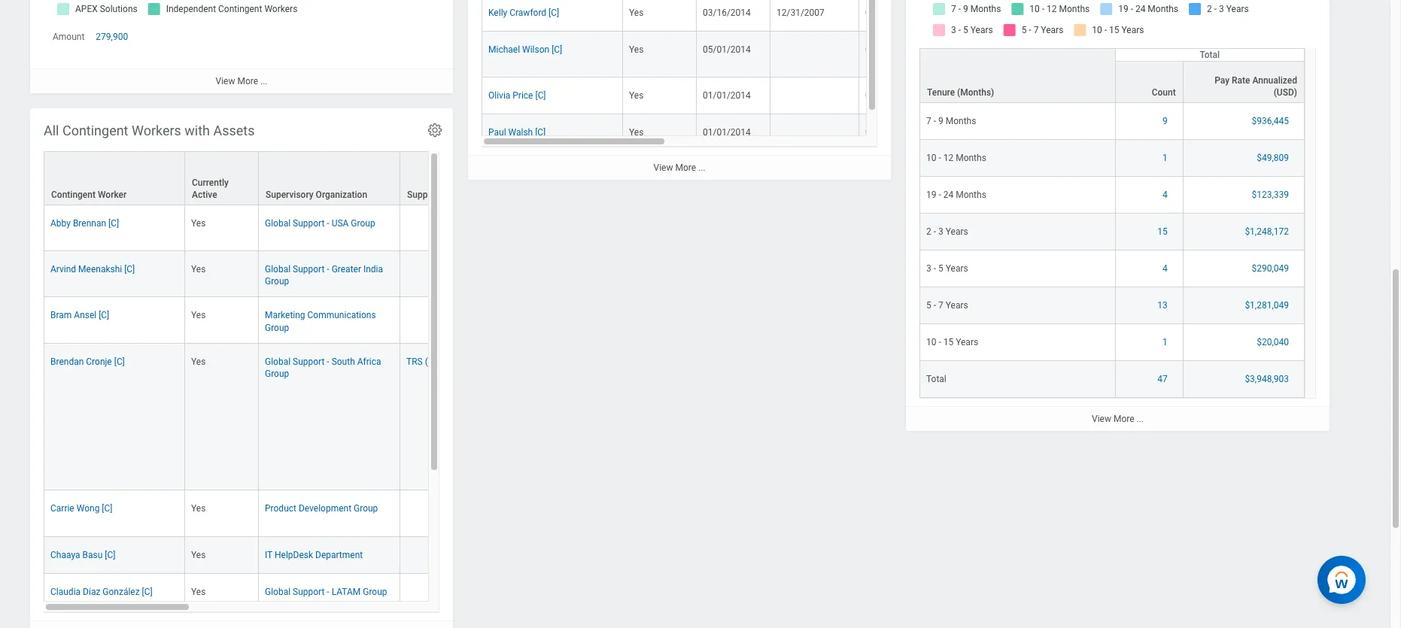 Task type: describe. For each thing, give the bounding box(es) containing it.
row containing 2 - 3 years
[[920, 214, 1305, 251]]

row containing arvind meenakshi [c]
[[44, 252, 1045, 298]]

cronje
[[86, 357, 112, 367]]

row containing olivia price [c]
[[482, 78, 1281, 114]]

yes for paul walsh [c]
[[629, 127, 644, 138]]

[c] for brendan cronje [c]
[[114, 357, 125, 367]]

group inside "marketing communications group"
[[265, 323, 289, 333]]

chaaya
[[50, 550, 80, 561]]

india
[[364, 264, 383, 275]]

- inside global support - greater india group
[[327, 264, 330, 275]]

$1,281,049 button
[[1246, 300, 1292, 312]]

all contingent workers with assets element
[[30, 108, 1045, 629]]

rate
[[1233, 75, 1251, 86]]

support for usa
[[293, 218, 325, 229]]

bram
[[50, 310, 72, 321]]

olivia
[[489, 90, 511, 101]]

(usd)
[[1274, 87, 1298, 98]]

bram ansel [c]
[[50, 310, 109, 321]]

trs
[[407, 357, 423, 367]]

more for 'contingent worker analysis' element
[[1114, 414, 1135, 425]]

it helpdesk department link
[[265, 547, 363, 561]]

5 - 7 years element
[[927, 297, 969, 311]]

yes for chaaya basu [c]
[[191, 550, 206, 561]]

usa
[[332, 218, 349, 229]]

1 horizontal spatial 5
[[939, 264, 944, 274]]

row containing pay rate annualized (usd)
[[920, 61, 1305, 103]]

row containing currently active
[[44, 151, 1045, 206]]

yes for arvind meenakshi [c]
[[191, 264, 206, 275]]

olivia price [c] link
[[489, 87, 546, 101]]

supervisory organization column header
[[259, 151, 401, 206]]

9 inside button
[[1163, 116, 1168, 127]]

global support - usa group link
[[265, 215, 375, 229]]

product development group link
[[265, 501, 378, 514]]

view for contingent worker quarterly spend element
[[216, 76, 235, 87]]

greater
[[332, 264, 361, 275]]

$3,948,903 button
[[1246, 374, 1292, 386]]

global support - greater india group
[[265, 264, 383, 287]]

michael wilson [c] link
[[489, 41, 563, 55]]

contingent worker button
[[44, 152, 184, 205]]

view for contingent worker labor spend ii element
[[654, 163, 673, 173]]

brendan
[[50, 357, 84, 367]]

arvind meenakshi [c] link
[[50, 261, 135, 275]]

$1,248,172 button
[[1246, 226, 1292, 238]]

configure all contingent workers with assets image
[[427, 122, 443, 139]]

trs (pty.) ltd
[[407, 357, 461, 367]]

price
[[513, 90, 533, 101]]

- inside 10 - 12 months element
[[939, 153, 942, 163]]

(months)
[[958, 87, 995, 98]]

10 for 10 - 12 months
[[927, 153, 937, 163]]

[c] for paul walsh [c]
[[535, 127, 546, 138]]

$123,339
[[1252, 190, 1290, 200]]

basu
[[82, 550, 103, 561]]

row containing chaaya basu [c]
[[44, 537, 1045, 574]]

[c] for kelly crawford [c]
[[549, 7, 560, 18]]

months for 19 - 24 months
[[956, 190, 987, 200]]

latam
[[332, 587, 361, 597]]

- inside 3 - 5 years element
[[934, 264, 937, 274]]

$290,049 button
[[1252, 263, 1292, 275]]

yes for olivia price [c]
[[629, 90, 644, 101]]

4 for $290,049
[[1163, 264, 1168, 274]]

03/16/2014
[[703, 7, 751, 18]]

product development group
[[265, 504, 378, 514]]

15 inside 15 button
[[1158, 227, 1168, 237]]

contingent worker analysis element
[[906, 0, 1330, 432]]

product
[[265, 504, 297, 514]]

all contingent workers with assets
[[44, 123, 255, 139]]

yes for michael wilson [c]
[[629, 44, 644, 55]]

24
[[944, 190, 954, 200]]

row containing 19 - 24 months
[[920, 177, 1305, 214]]

$290,049
[[1252, 264, 1290, 274]]

9 button
[[1163, 115, 1170, 127]]

supplier
[[407, 190, 441, 200]]

michael
[[489, 44, 520, 55]]

ltd
[[448, 357, 461, 367]]

2
[[927, 227, 932, 237]]

paul
[[489, 127, 506, 138]]

global support - usa group
[[265, 218, 375, 229]]

global support - latam group
[[265, 587, 387, 597]]

0 horizontal spatial 7
[[927, 116, 932, 127]]

worker
[[98, 190, 127, 200]]

meenakshi
[[78, 264, 122, 275]]

count
[[1152, 87, 1176, 98]]

... for contingent worker quarterly spend element
[[260, 76, 268, 87]]

abby brennan [c] link
[[50, 215, 119, 229]]

months for 7 - 9 months
[[946, 116, 977, 127]]

- inside 7 - 9 months element
[[934, 116, 937, 127]]

years for 3 - 5 years
[[946, 264, 969, 274]]

all
[[44, 123, 59, 139]]

47 button
[[1158, 374, 1170, 386]]

1 horizontal spatial 7
[[939, 300, 944, 311]]

department
[[315, 550, 363, 561]]

... for contingent worker labor spend ii element
[[699, 163, 706, 173]]

contingent worker labor spend ii element
[[468, 0, 1281, 180]]

carrie
[[50, 504, 74, 514]]

- inside the 19 - 24 months element
[[939, 190, 942, 200]]

claudia
[[50, 587, 81, 597]]

19 - 24 months
[[927, 190, 987, 200]]

[c] for abby brennan [c]
[[108, 218, 119, 229]]

global for global support - usa group
[[265, 218, 291, 229]]

yes for abby brennan [c]
[[191, 218, 206, 229]]

5 - 7 years
[[927, 300, 969, 311]]

[c] for bram ansel [c]
[[99, 310, 109, 321]]

$1,281,049
[[1246, 300, 1290, 311]]

4 button for $290,049
[[1163, 263, 1170, 275]]

2 - 3 years element
[[927, 224, 969, 237]]

annualized
[[1253, 75, 1298, 86]]

chaaya basu [c]
[[50, 550, 115, 561]]

support for south
[[293, 357, 325, 367]]

7 - 9 months
[[927, 116, 977, 127]]

1 for $49,809
[[1163, 153, 1168, 163]]

global support - latam group link
[[265, 584, 387, 597]]

chaaya basu [c] link
[[50, 547, 115, 561]]

michael wilson [c]
[[489, 44, 563, 55]]

development
[[299, 504, 352, 514]]

... for 'contingent worker analysis' element
[[1137, 414, 1144, 425]]

15 inside 10 - 15 years element
[[944, 337, 954, 348]]

it helpdesk department
[[265, 550, 363, 561]]

10 - 12 months element
[[927, 150, 987, 163]]

7 - 9 months element
[[927, 113, 977, 127]]

- inside global support - usa group link
[[327, 218, 330, 229]]

kelly
[[489, 7, 508, 18]]

africa
[[357, 357, 381, 367]]

wong
[[77, 504, 100, 514]]

0 vertical spatial contingent
[[62, 123, 128, 139]]

more for contingent worker quarterly spend element
[[237, 76, 258, 87]]

years for 5 - 7 years
[[946, 300, 969, 311]]

total button
[[1116, 49, 1305, 61]]

$3,948,903
[[1246, 374, 1290, 385]]

05/01/2013
[[866, 44, 914, 55]]

yes for claudia díaz gonzález [c]
[[191, 587, 206, 597]]

row containing 10 - 12 months
[[920, 140, 1305, 177]]

arvind
[[50, 264, 76, 275]]

3 - 5 years
[[927, 264, 969, 274]]

walsh
[[509, 127, 533, 138]]

tenure (months) button
[[921, 49, 1115, 102]]

1 vertical spatial total
[[927, 374, 947, 385]]

brennan
[[73, 218, 106, 229]]

10 - 12 months
[[927, 153, 987, 163]]

supervisory organization
[[266, 190, 367, 200]]

12
[[944, 153, 954, 163]]

row containing paul walsh [c]
[[482, 114, 1281, 161]]

marketing communications group
[[265, 310, 376, 333]]

1 vertical spatial 5
[[927, 300, 932, 311]]

global support - south africa group link
[[265, 354, 381, 379]]

1 button for $49,809
[[1163, 152, 1170, 164]]



Task type: vqa. For each thing, say whether or not it's contained in the screenshot.


Task type: locate. For each thing, give the bounding box(es) containing it.
0 horizontal spatial total
[[927, 374, 947, 385]]

years
[[946, 227, 969, 237], [946, 264, 969, 274], [946, 300, 969, 311], [956, 337, 979, 348]]

row containing brendan cronje [c]
[[44, 344, 1045, 491]]

contingent worker column header
[[44, 151, 185, 206]]

1 vertical spatial view
[[654, 163, 673, 173]]

2 10 from the top
[[927, 337, 937, 348]]

organization
[[316, 190, 367, 200]]

1 vertical spatial 1
[[1163, 337, 1168, 348]]

- inside 2 - 3 years element
[[934, 227, 937, 237]]

0 horizontal spatial 5
[[927, 300, 932, 311]]

view more ... inside contingent worker labor spend ii element
[[654, 163, 706, 173]]

abby brennan [c]
[[50, 218, 119, 229]]

[c] right the ansel
[[99, 310, 109, 321]]

2 1 button from the top
[[1163, 337, 1170, 349]]

3
[[939, 227, 944, 237], [927, 264, 932, 274]]

1 horizontal spatial 9
[[1163, 116, 1168, 127]]

7 up 10 - 15 years element
[[939, 300, 944, 311]]

more
[[237, 76, 258, 87], [676, 163, 696, 173], [1114, 414, 1135, 425]]

1 vertical spatial 10
[[927, 337, 937, 348]]

0 vertical spatial 10
[[927, 153, 937, 163]]

0 horizontal spatial view
[[216, 76, 235, 87]]

1 down the 13 button at the top right
[[1163, 337, 1168, 348]]

1 4 button from the top
[[1163, 189, 1170, 201]]

2 horizontal spatial more
[[1114, 414, 1135, 425]]

$49,809 button
[[1257, 152, 1292, 164]]

1 button down 9 button
[[1163, 152, 1170, 164]]

1 for $20,040
[[1163, 337, 1168, 348]]

supervisory
[[266, 190, 314, 200]]

2 horizontal spatial view more ...
[[1092, 414, 1144, 425]]

more inside contingent worker labor spend ii element
[[676, 163, 696, 173]]

[c] right meenakshi
[[124, 264, 135, 275]]

02/21/2011
[[866, 90, 914, 101]]

olivia price [c]
[[489, 90, 546, 101]]

[c] right gonzález
[[142, 587, 153, 597]]

[c] inside bram ansel [c] link
[[99, 310, 109, 321]]

0 vertical spatial 15
[[1158, 227, 1168, 237]]

total element
[[927, 371, 947, 385]]

01/01/2014 for 08/02/2010
[[703, 127, 751, 138]]

1 vertical spatial contingent
[[51, 190, 96, 200]]

15 down '5 - 7 years'
[[944, 337, 954, 348]]

2 4 button from the top
[[1163, 263, 1170, 275]]

1 vertical spatial view more ...
[[654, 163, 706, 173]]

[c] for olivia price [c]
[[536, 90, 546, 101]]

support left greater
[[293, 264, 325, 275]]

it
[[265, 550, 273, 561]]

4 button for $123,339
[[1163, 189, 1170, 201]]

1 horizontal spatial more
[[676, 163, 696, 173]]

currently active button
[[185, 152, 258, 205]]

amount
[[53, 32, 85, 42]]

months inside 7 - 9 months element
[[946, 116, 977, 127]]

years up 5 - 7 years element
[[946, 264, 969, 274]]

months inside the 19 - 24 months element
[[956, 190, 987, 200]]

global inside global support - greater india group
[[265, 264, 291, 275]]

1 horizontal spatial 3
[[939, 227, 944, 237]]

1 horizontal spatial ...
[[699, 163, 706, 173]]

2 vertical spatial more
[[1114, 414, 1135, 425]]

global support - south africa group
[[265, 357, 381, 379]]

0 vertical spatial 5
[[939, 264, 944, 274]]

total inside popup button
[[1201, 50, 1220, 60]]

months for 10 - 12 months
[[956, 153, 987, 163]]

contingent inside contingent worker popup button
[[51, 190, 96, 200]]

0 horizontal spatial view more ...
[[216, 76, 268, 87]]

0 vertical spatial 4 button
[[1163, 189, 1170, 201]]

2 horizontal spatial view
[[1092, 414, 1112, 425]]

row containing kelly crawford [c]
[[482, 0, 1281, 32]]

yes for kelly crawford [c]
[[629, 7, 644, 18]]

view for 'contingent worker analysis' element
[[1092, 414, 1112, 425]]

0 vertical spatial 4
[[1163, 190, 1168, 200]]

3 - 5 years element
[[927, 261, 969, 274]]

global down 'it'
[[265, 587, 291, 597]]

1 down 9 button
[[1163, 153, 1168, 163]]

- up total element
[[939, 337, 942, 348]]

group inside the global support - south africa group
[[265, 369, 289, 379]]

4 down 15 button
[[1163, 264, 1168, 274]]

view more ... inside contingent worker quarterly spend element
[[216, 76, 268, 87]]

cell left 08/02/2010
[[771, 114, 860, 161]]

arvind meenakshi [c]
[[50, 264, 135, 275]]

[c] right "walsh"
[[535, 127, 546, 138]]

[c] right price
[[536, 90, 546, 101]]

[c] right wong
[[102, 504, 113, 514]]

4 button up the 13 button at the top right
[[1163, 263, 1170, 275]]

contingent right all
[[62, 123, 128, 139]]

- inside the global support - south africa group
[[327, 357, 330, 367]]

support left south
[[293, 357, 325, 367]]

months down tenure (months)
[[946, 116, 977, 127]]

3 global from the top
[[265, 357, 291, 367]]

1 1 button from the top
[[1163, 152, 1170, 164]]

1 vertical spatial 1 button
[[1163, 337, 1170, 349]]

[c] inside arvind meenakshi [c] link
[[124, 264, 135, 275]]

1 4 from the top
[[1163, 190, 1168, 200]]

[c] inside paul walsh [c] link
[[535, 127, 546, 138]]

2 vertical spatial months
[[956, 190, 987, 200]]

support down the it helpdesk department
[[293, 587, 325, 597]]

0 vertical spatial 7
[[927, 116, 932, 127]]

1 10 from the top
[[927, 153, 937, 163]]

0 vertical spatial ...
[[260, 76, 268, 87]]

15 up 13
[[1158, 227, 1168, 237]]

2 vertical spatial view more ... link
[[906, 407, 1330, 432]]

years down '5 - 7 years'
[[956, 337, 979, 348]]

19
[[927, 190, 937, 200]]

4 up 15 button
[[1163, 190, 1168, 200]]

more for contingent worker labor spend ii element
[[676, 163, 696, 173]]

contingent up abby brennan [c] "link"
[[51, 190, 96, 200]]

1 horizontal spatial total
[[1201, 50, 1220, 60]]

support inside the global support - south africa group
[[293, 357, 325, 367]]

view inside contingent worker labor spend ii element
[[654, 163, 673, 173]]

group inside global support - greater india group
[[265, 277, 289, 287]]

1 vertical spatial more
[[676, 163, 696, 173]]

1 support from the top
[[293, 218, 325, 229]]

global inside the global support - south africa group
[[265, 357, 291, 367]]

kelly crawford [c] link
[[489, 4, 560, 18]]

13 button
[[1158, 300, 1170, 312]]

7
[[927, 116, 932, 127], [939, 300, 944, 311]]

[c] right 'crawford'
[[549, 7, 560, 18]]

cell for 08/02/2010
[[771, 114, 860, 161]]

currently
[[192, 178, 229, 188]]

2 horizontal spatial view more ... link
[[906, 407, 1330, 432]]

[c] for chaaya basu [c]
[[105, 550, 115, 561]]

global for global support - latam group
[[265, 587, 291, 597]]

helpdesk
[[275, 550, 313, 561]]

2 global from the top
[[265, 264, 291, 275]]

19 - 24 months element
[[927, 187, 987, 200]]

cell
[[771, 32, 860, 78], [771, 78, 860, 114], [771, 114, 860, 161]]

1 vertical spatial ...
[[699, 163, 706, 173]]

1 horizontal spatial view
[[654, 163, 673, 173]]

0 horizontal spatial view more ... link
[[30, 69, 453, 94]]

05/01/2014
[[703, 44, 751, 55]]

- left south
[[327, 357, 330, 367]]

support inside global support - greater india group
[[293, 264, 325, 275]]

view more ... for 'contingent worker analysis' element's view more ... "link"
[[1092, 414, 1144, 425]]

yes for brendan cronje [c]
[[191, 357, 206, 367]]

[c] inside olivia price [c] link
[[536, 90, 546, 101]]

[c] right wilson
[[552, 44, 563, 55]]

[c] inside the carrie wong [c] 'link'
[[102, 504, 113, 514]]

2 horizontal spatial ...
[[1137, 414, 1144, 425]]

currently active column header
[[185, 151, 259, 206]]

view
[[216, 76, 235, 87], [654, 163, 673, 173], [1092, 414, 1112, 425]]

support for greater
[[293, 264, 325, 275]]

10 up total element
[[927, 337, 937, 348]]

1 vertical spatial 4 button
[[1163, 263, 1170, 275]]

1 01/01/2014 from the top
[[703, 90, 751, 101]]

- right 2
[[934, 227, 937, 237]]

... inside 'contingent worker analysis' element
[[1137, 414, 1144, 425]]

díaz
[[83, 587, 100, 597]]

paul walsh [c] link
[[489, 124, 546, 138]]

row containing abby brennan [c]
[[44, 206, 1045, 252]]

south
[[332, 357, 355, 367]]

10
[[927, 153, 937, 163], [927, 337, 937, 348]]

1 vertical spatial 4
[[1163, 264, 1168, 274]]

cell left 02/21/2011
[[771, 78, 860, 114]]

0 vertical spatial 01/01/2014
[[703, 90, 751, 101]]

$936,445 button
[[1252, 115, 1292, 127]]

13
[[1158, 300, 1168, 311]]

0 vertical spatial more
[[237, 76, 258, 87]]

view more ... link for 'contingent worker analysis' element
[[906, 407, 1330, 432]]

0 vertical spatial view more ...
[[216, 76, 268, 87]]

3 right 2
[[939, 227, 944, 237]]

- right the 19
[[939, 190, 942, 200]]

tenure (months)
[[928, 87, 995, 98]]

global for global support - greater india group
[[265, 264, 291, 275]]

cell for 05/01/2013
[[771, 32, 860, 78]]

total down 10 - 15 years at the right bottom of page
[[927, 374, 947, 385]]

0 horizontal spatial 9
[[939, 116, 944, 127]]

2 1 from the top
[[1163, 337, 1168, 348]]

supervisory organization button
[[259, 152, 400, 205]]

total
[[1201, 50, 1220, 60], [927, 374, 947, 385]]

global up marketing
[[265, 264, 291, 275]]

view more ... link for contingent worker labor spend ii element
[[468, 155, 891, 180]]

- left greater
[[327, 264, 330, 275]]

- down '3 - 5 years'
[[934, 300, 937, 311]]

2 cell from the top
[[771, 78, 860, 114]]

row containing carrie wong [c]
[[44, 491, 1045, 537]]

4 for $123,339
[[1163, 190, 1168, 200]]

10 left 12
[[927, 153, 937, 163]]

with
[[185, 123, 210, 139]]

row containing 3 - 5 years
[[920, 251, 1305, 288]]

months
[[946, 116, 977, 127], [956, 153, 987, 163], [956, 190, 987, 200]]

row containing claudia díaz gonzález [c]
[[44, 574, 1045, 629]]

view inside contingent worker quarterly spend element
[[216, 76, 235, 87]]

global down marketing
[[265, 357, 291, 367]]

group
[[351, 218, 375, 229], [265, 277, 289, 287], [265, 323, 289, 333], [265, 369, 289, 379], [354, 504, 378, 514], [363, 587, 387, 597]]

global down supervisory
[[265, 218, 291, 229]]

1 vertical spatial 01/01/2014
[[703, 127, 751, 138]]

months right 24 in the right of the page
[[956, 190, 987, 200]]

view more ... for view more ... "link" within contingent worker labor spend ii element
[[654, 163, 706, 173]]

pay
[[1215, 75, 1230, 86]]

0 horizontal spatial 15
[[944, 337, 954, 348]]

global inside global support - usa group link
[[265, 218, 291, 229]]

... inside contingent worker labor spend ii element
[[699, 163, 706, 173]]

- inside 10 - 15 years element
[[939, 337, 942, 348]]

row
[[482, 0, 1281, 32], [482, 32, 1281, 78], [920, 48, 1305, 103], [920, 61, 1305, 103], [482, 78, 1281, 114], [920, 103, 1305, 140], [482, 114, 1281, 161], [920, 140, 1305, 177], [44, 151, 1045, 206], [920, 177, 1305, 214], [44, 206, 1045, 252], [920, 214, 1305, 251], [920, 251, 1305, 288], [44, 252, 1045, 298], [920, 288, 1305, 325], [44, 298, 1045, 344], [920, 325, 1305, 361], [44, 344, 1045, 491], [920, 361, 1305, 398], [44, 491, 1045, 537], [44, 537, 1045, 574], [44, 574, 1045, 629]]

- left latam
[[327, 587, 330, 597]]

support down supervisory organization
[[293, 218, 325, 229]]

tenure
[[928, 87, 955, 98]]

view more ... inside 'contingent worker analysis' element
[[1092, 414, 1144, 425]]

- up 5 - 7 years element
[[934, 264, 937, 274]]

months inside 10 - 12 months element
[[956, 153, 987, 163]]

0 vertical spatial view more ... link
[[30, 69, 453, 94]]

3 down 2
[[927, 264, 932, 274]]

marketing communications group link
[[265, 307, 376, 333]]

view more ... link for contingent worker quarterly spend element
[[30, 69, 453, 94]]

[c] inside 'michael wilson [c]' link
[[552, 44, 563, 55]]

more inside contingent worker quarterly spend element
[[237, 76, 258, 87]]

row containing bram ansel [c]
[[44, 298, 1045, 344]]

0 horizontal spatial 3
[[927, 264, 932, 274]]

active
[[192, 190, 217, 200]]

abby
[[50, 218, 71, 229]]

01/01/2000
[[866, 7, 914, 18]]

[c] for arvind meenakshi [c]
[[124, 264, 135, 275]]

row containing 5 - 7 years
[[920, 288, 1305, 325]]

global for global support - south africa group
[[265, 357, 291, 367]]

2 vertical spatial ...
[[1137, 414, 1144, 425]]

cell down "12/31/2007"
[[771, 32, 860, 78]]

- down "tenure"
[[934, 116, 937, 127]]

global
[[265, 218, 291, 229], [265, 264, 291, 275], [265, 357, 291, 367], [265, 587, 291, 597]]

bram ansel [c] link
[[50, 307, 109, 321]]

12/31/2007
[[777, 7, 825, 18]]

years up 10 - 15 years element
[[946, 300, 969, 311]]

10 - 15 years
[[927, 337, 979, 348]]

47
[[1158, 374, 1168, 385]]

global support - greater india group link
[[265, 261, 383, 287]]

row containing michael wilson [c]
[[482, 32, 1281, 78]]

7 down "tenure"
[[927, 116, 932, 127]]

- left usa
[[327, 218, 330, 229]]

[c] inside abby brennan [c] "link"
[[108, 218, 119, 229]]

279,900 button
[[96, 31, 130, 43]]

0 vertical spatial 1
[[1163, 153, 1168, 163]]

[c] inside kelly crawford [c] link
[[549, 7, 560, 18]]

2 support from the top
[[293, 264, 325, 275]]

ansel
[[74, 310, 97, 321]]

row containing 10 - 15 years
[[920, 325, 1305, 361]]

5 down '3 - 5 years'
[[927, 300, 932, 311]]

cell for 02/21/2011
[[771, 78, 860, 114]]

... inside contingent worker quarterly spend element
[[260, 76, 268, 87]]

1 cell from the top
[[771, 32, 860, 78]]

- inside the global support - latam group link
[[327, 587, 330, 597]]

1 vertical spatial months
[[956, 153, 987, 163]]

claudia díaz gonzález [c]
[[50, 587, 153, 597]]

support for latam
[[293, 587, 325, 597]]

1 vertical spatial 7
[[939, 300, 944, 311]]

gonzález
[[103, 587, 140, 597]]

4 button
[[1163, 189, 1170, 201], [1163, 263, 1170, 275]]

- left 12
[[939, 153, 942, 163]]

supplier button
[[401, 152, 526, 205]]

1 horizontal spatial view more ...
[[654, 163, 706, 173]]

carrie wong [c]
[[50, 504, 113, 514]]

1 vertical spatial 15
[[944, 337, 954, 348]]

-
[[934, 116, 937, 127], [939, 153, 942, 163], [939, 190, 942, 200], [327, 218, 330, 229], [934, 227, 937, 237], [934, 264, 937, 274], [327, 264, 330, 275], [934, 300, 937, 311], [939, 337, 942, 348], [327, 357, 330, 367], [327, 587, 330, 597]]

10 - 15 years element
[[927, 334, 979, 348]]

9
[[939, 116, 944, 127], [1163, 116, 1168, 127]]

[c] right the brennan
[[108, 218, 119, 229]]

[c] for michael wilson [c]
[[552, 44, 563, 55]]

1 vertical spatial view more ... link
[[468, 155, 891, 180]]

years for 2 - 3 years
[[946, 227, 969, 237]]

[c] right the cronje on the bottom left
[[114, 357, 125, 367]]

2 vertical spatial view more ...
[[1092, 414, 1144, 425]]

0 vertical spatial total
[[1201, 50, 1220, 60]]

4 button up 15 button
[[1163, 189, 1170, 201]]

0 horizontal spatial more
[[237, 76, 258, 87]]

contingent worker
[[51, 190, 127, 200]]

1 button down the 13 button at the top right
[[1163, 337, 1170, 349]]

yes for carrie wong [c]
[[191, 504, 206, 514]]

0 vertical spatial 1 button
[[1163, 152, 1170, 164]]

3 support from the top
[[293, 357, 325, 367]]

yes for bram ansel [c]
[[191, 310, 206, 321]]

2 01/01/2014 from the top
[[703, 127, 751, 138]]

1 9 from the left
[[939, 116, 944, 127]]

15 button
[[1158, 226, 1170, 238]]

(pty.)
[[425, 357, 446, 367]]

0 vertical spatial view
[[216, 76, 235, 87]]

01/01/2014 for 02/21/2011
[[703, 90, 751, 101]]

yes
[[629, 7, 644, 18], [629, 44, 644, 55], [629, 90, 644, 101], [629, 127, 644, 138], [191, 218, 206, 229], [191, 264, 206, 275], [191, 310, 206, 321], [191, 357, 206, 367], [191, 504, 206, 514], [191, 550, 206, 561], [191, 587, 206, 597]]

[c] inside 'brendan cronje [c]' "link"
[[114, 357, 125, 367]]

10 for 10 - 15 years
[[927, 337, 937, 348]]

2 9 from the left
[[1163, 116, 1168, 127]]

years for 10 - 15 years
[[956, 337, 979, 348]]

2 4 from the top
[[1163, 264, 1168, 274]]

279,900
[[96, 32, 128, 42]]

1 button for $20,040
[[1163, 337, 1170, 349]]

0 vertical spatial months
[[946, 116, 977, 127]]

[c] right basu
[[105, 550, 115, 561]]

pay rate annualized (usd) button
[[1184, 62, 1305, 102]]

more inside 'contingent worker analysis' element
[[1114, 414, 1135, 425]]

9 down the count
[[1163, 116, 1168, 127]]

months right 12
[[956, 153, 987, 163]]

[c] inside chaaya basu [c] 'link'
[[105, 550, 115, 561]]

total up pay at the right top of the page
[[1201, 50, 1220, 60]]

08/02/2010
[[866, 127, 914, 138]]

4 support from the top
[[293, 587, 325, 597]]

contingent worker quarterly spend element
[[30, 0, 453, 94]]

1 global from the top
[[265, 218, 291, 229]]

0 horizontal spatial ...
[[260, 76, 268, 87]]

view more ... link inside contingent worker labor spend ii element
[[468, 155, 891, 180]]

[c] for carrie wong [c]
[[102, 504, 113, 514]]

assets
[[213, 123, 255, 139]]

1 vertical spatial 3
[[927, 264, 932, 274]]

1 horizontal spatial view more ... link
[[468, 155, 891, 180]]

5 up 5 - 7 years element
[[939, 264, 944, 274]]

years right 2
[[946, 227, 969, 237]]

[c] inside the claudia díaz gonzález [c] 'link'
[[142, 587, 153, 597]]

view more ... for view more ... "link" corresponding to contingent worker quarterly spend element
[[216, 76, 268, 87]]

3 cell from the top
[[771, 114, 860, 161]]

view inside 'contingent worker analysis' element
[[1092, 414, 1112, 425]]

- inside 5 - 7 years element
[[934, 300, 937, 311]]

4 global from the top
[[265, 587, 291, 597]]

$123,339 button
[[1252, 189, 1292, 201]]

9 down "tenure"
[[939, 116, 944, 127]]

0 vertical spatial 3
[[939, 227, 944, 237]]

row containing 7 - 9 months
[[920, 103, 1305, 140]]

1 1 from the top
[[1163, 153, 1168, 163]]

2 vertical spatial view
[[1092, 414, 1112, 425]]

1 horizontal spatial 15
[[1158, 227, 1168, 237]]



